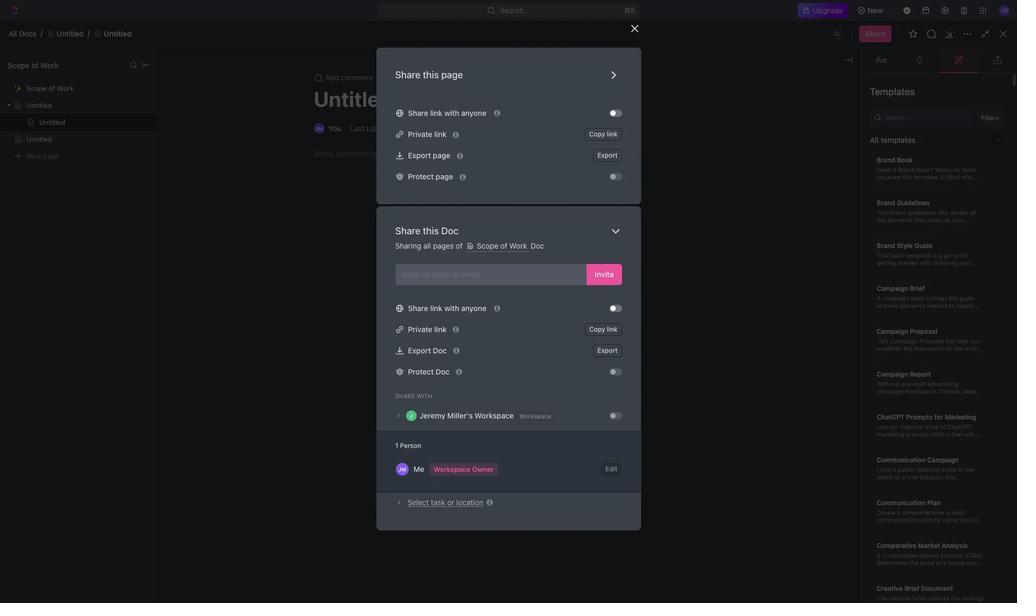 Task type: vqa. For each thing, say whether or not it's contained in the screenshot.
John smith's Workspace, , element
no



Task type: describe. For each thing, give the bounding box(es) containing it.
advertising
[[928, 380, 959, 387]]

share down new button
[[865, 29, 886, 38]]

brief for creative
[[905, 585, 920, 593]]

home link
[[4, 61, 148, 78]]

1 anyone from the top
[[461, 109, 487, 118]]

of right inbox
[[49, 84, 55, 93]]

new for new
[[868, 6, 883, 15]]

sharing all pages of
[[395, 241, 465, 250]]

docs inside docs link
[[25, 101, 43, 110]]

1 horizontal spatial to
[[928, 403, 933, 410]]

out
[[929, 524, 938, 531]]

docs link
[[4, 97, 148, 114]]

0 vertical spatial analysis
[[942, 542, 968, 550]]

14:53
[[433, 124, 453, 133]]

tab list containing assigned
[[184, 181, 437, 202]]

0 vertical spatial to
[[949, 395, 955, 402]]

0 vertical spatial scope of work
[[7, 61, 59, 70]]

1 vertical spatial work
[[57, 84, 74, 93]]

creative
[[877, 585, 903, 593]]

6 row from the top
[[171, 390, 1005, 411]]

document
[[921, 585, 953, 593]]

all templates
[[870, 135, 916, 144]]

29
[[823, 243, 832, 252]]

archived
[[403, 186, 434, 195]]

our
[[891, 380, 901, 387]]

0 horizontal spatial a
[[897, 509, 900, 516]]

doc inside communication plan create a comprehensive project communication plan by using this doc to help easily plan out your business messaging strategy. comparative market analysis a comparative market analysis (cma) determines the price of a house using recently sold, comparable properties in the neighborhood.
[[971, 517, 982, 523]]

brand for brand book
[[877, 156, 895, 164]]

0 vertical spatial work
[[40, 61, 59, 70]]

creative brief document
[[877, 585, 953, 593]]

today
[[401, 124, 422, 133]]

you
[[885, 403, 895, 410]]

2 mins ago
[[823, 281, 860, 290]]

communication for communication campaign
[[877, 456, 926, 464]]

2
[[823, 281, 827, 290]]

share up today
[[408, 109, 428, 118]]

row containing location
[[171, 202, 1005, 220]]

2 copy from the top
[[589, 325, 605, 333]]

determines
[[877, 559, 908, 566]]

3 - row from the top
[[171, 333, 1005, 354]]

share with
[[395, 393, 432, 400]]

last updated: today at 14:53
[[350, 124, 453, 133]]

guide for brand style guide
[[915, 242, 933, 250]]

share right comment
[[395, 69, 421, 80]]

1 vertical spatial plan
[[915, 524, 927, 531]]

at
[[424, 124, 431, 133]]

export doc
[[408, 346, 447, 355]]

built
[[914, 380, 926, 387]]

workspace for workspace owner
[[434, 465, 470, 473]]

all for all docs
[[8, 29, 17, 38]]

11 mins ago
[[823, 262, 863, 271]]

mins for 29
[[834, 243, 850, 252]]

recently
[[877, 567, 899, 574]]

2 private link from the top
[[408, 325, 447, 334]]

protect for protect page
[[408, 172, 434, 181]]

marketing
[[945, 413, 976, 421]]

sharing for sharing all pages of
[[395, 241, 421, 250]]

1 copy from the top
[[589, 130, 605, 138]]

new page
[[27, 152, 59, 160]]

billing
[[520, 434, 541, 443]]

management
[[548, 243, 592, 252]]

all docs
[[8, 29, 36, 38]]

1 private from the top
[[408, 130, 432, 139]]

brief for campaign
[[910, 285, 925, 293]]

campaign proposal
[[877, 328, 937, 335]]

last
[[350, 124, 365, 133]]

select task or location button
[[395, 498, 494, 507]]

0 vertical spatial comparative
[[877, 542, 917, 550]]

share this doc
[[395, 226, 459, 237]]

pre-
[[902, 380, 914, 387]]

sidebar navigation
[[0, 37, 158, 604]]

new button
[[853, 2, 890, 19]]

assigned
[[362, 186, 394, 195]]

2 anyone from the top
[[461, 304, 487, 313]]

project
[[946, 509, 965, 516]]

doc inside button
[[993, 45, 1007, 54]]

takes
[[961, 388, 976, 395]]

search docs
[[914, 45, 958, 54]]

sold,
[[901, 567, 914, 574]]

search docs button
[[899, 41, 965, 58]]

don't
[[897, 403, 911, 410]]

2 vertical spatial with
[[417, 393, 432, 400]]

template
[[906, 388, 930, 395]]

comparable
[[916, 567, 949, 574]]

0 vertical spatial market
[[918, 542, 940, 550]]

assigned button
[[359, 181, 397, 202]]

campaign down for
[[927, 456, 959, 464]]

0 vertical spatial plan
[[921, 517, 933, 523]]

it.
[[975, 403, 981, 410]]

page for export page
[[433, 151, 450, 160]]

to inside communication plan create a comprehensive project communication plan by using this doc to help easily plan out your business messaging strategy. comparative market analysis a comparative market analysis (cma) determines the price of a house using recently sold, comparable properties in the neighborhood.
[[877, 524, 882, 531]]

agency management
[[520, 243, 592, 252]]

0 vertical spatial with
[[444, 109, 459, 118]]

inbox link
[[4, 79, 148, 96]]

this for doc
[[423, 226, 439, 237]]

2 - row from the top
[[171, 314, 1005, 335]]

by
[[934, 517, 941, 523]]

miller's
[[447, 411, 473, 420]]

project notes link
[[461, 104, 715, 121]]

workspace for workspace
[[520, 413, 551, 420]]

properties
[[951, 567, 979, 574]]

brand book
[[877, 156, 913, 164]]

docs inside "all docs" link
[[19, 29, 36, 38]]

select task or location
[[407, 498, 484, 507]]

✨ template guide
[[520, 415, 585, 424]]

export button for export doc
[[593, 345, 622, 357]]

1 column header from the left
[[171, 202, 183, 220]]

1 private link from the top
[[408, 130, 447, 139]]

1 horizontal spatial workspace
[[475, 411, 514, 420]]

5 - row from the top
[[171, 371, 1005, 392]]

Invite by name or email text field
[[401, 267, 583, 283]]

inbox
[[25, 83, 44, 92]]

1 vertical spatial with
[[444, 304, 459, 313]]

Search by name... text field
[[836, 182, 970, 198]]

communication campaign
[[877, 456, 959, 464]]

ago for 11 mins ago
[[850, 262, 863, 271]]

campaign
[[877, 388, 904, 395]]

prompts
[[906, 413, 933, 421]]

2 mins ago cell
[[817, 276, 901, 295]]

1 share link with anyone from the top
[[408, 109, 488, 118]]

archived button
[[401, 181, 437, 202]]

communication plan create a comprehensive project communication plan by using this doc to help easily plan out your business messaging strategy. comparative market analysis a comparative market analysis (cma) determines the price of a house using recently sold, comparable properties in the neighborhood.
[[877, 499, 986, 581]]

style
[[897, 242, 913, 250]]

2 share link with anyone from the top
[[408, 304, 488, 313]]

page for protect page
[[436, 172, 453, 181]]

mins for 11
[[832, 262, 848, 271]]

✨
[[520, 415, 530, 424]]

search...
[[500, 6, 530, 15]]

brand for brand style guide
[[877, 242, 895, 250]]

search
[[914, 45, 939, 54]]

1
[[395, 442, 398, 450]]

mins for 32
[[834, 224, 850, 233]]

workspace owner
[[434, 465, 493, 473]]

1 person
[[395, 442, 421, 450]]

sharing for sharing
[[908, 207, 930, 215]]

location
[[456, 498, 484, 507]]

help
[[884, 524, 896, 531]]

1 vertical spatial scope of work
[[26, 84, 74, 93]]

campaign report with our pre-built advertising campaign template in clickup takes care of choosing the kpis to monitor, so you don't have to waste time on it.
[[877, 370, 981, 410]]

page for new page
[[43, 152, 59, 160]]

2 vertical spatial work
[[509, 241, 527, 250]]

32 mins ago
[[823, 224, 865, 233]]

new doc button
[[969, 41, 1013, 58]]

business time image
[[510, 245, 517, 251]]

of inside campaign report with our pre-built advertising campaign template in clickup takes care of choosing the kpis to monitor, so you don't have to waste time on it.
[[891, 395, 896, 402]]

upgrade link
[[798, 3, 849, 18]]



Task type: locate. For each thing, give the bounding box(es) containing it.
1 vertical spatial this
[[423, 226, 439, 237]]

scope of work up invite by name or email text field
[[475, 241, 529, 250]]

guidelines
[[897, 199, 930, 207]]

campaign for campaign report with our pre-built advertising campaign template in clickup takes care of choosing the kpis to monitor, so you don't have to waste time on it.
[[877, 370, 908, 378]]

1 horizontal spatial new
[[868, 6, 883, 15]]

jm
[[398, 466, 406, 473]]

work up 'postsale'
[[509, 241, 527, 250]]

0 vertical spatial export button
[[593, 149, 622, 162]]

kpis
[[936, 395, 948, 402]]

campaign down brand style guide at the top right of the page
[[877, 285, 908, 293]]

0 vertical spatial protect
[[408, 172, 434, 181]]

1 row from the top
[[171, 202, 1005, 220]]

anyone left notes
[[461, 109, 487, 118]]

private up export page
[[408, 130, 432, 139]]

4 row from the top
[[171, 257, 1005, 277]]

with
[[877, 380, 890, 387]]

0 horizontal spatial sharing
[[395, 241, 421, 250]]

brand
[[877, 156, 895, 164], [877, 199, 895, 207], [877, 242, 895, 250]]

scope down home
[[26, 84, 47, 93]]

1 horizontal spatial sharing
[[908, 207, 930, 215]]

2 horizontal spatial to
[[949, 395, 955, 402]]

1 vertical spatial using
[[967, 559, 982, 566]]

ago up 2 mins ago cell
[[850, 262, 863, 271]]

2 vertical spatial this
[[959, 517, 970, 523]]

care
[[877, 395, 889, 402]]

1 vertical spatial share link with anyone
[[408, 304, 488, 313]]

new right search docs
[[975, 45, 991, 54]]

business
[[953, 524, 978, 531]]

market down strategy.
[[918, 542, 940, 550]]

of right pages
[[456, 241, 463, 250]]

0 horizontal spatial new
[[27, 152, 41, 160]]

of up comparable
[[936, 559, 942, 566]]

0 vertical spatial communication
[[877, 456, 926, 464]]

communication inside communication plan create a comprehensive project communication plan by using this doc to help easily plan out your business messaging strategy. comparative market analysis a comparative market analysis (cma) determines the price of a house using recently sold, comparable properties in the neighborhood.
[[877, 499, 926, 507]]

monitor,
[[957, 395, 979, 402]]

2 protect from the top
[[408, 367, 434, 376]]

column header
[[171, 202, 183, 220], [732, 202, 817, 220]]

1 vertical spatial anyone
[[461, 304, 487, 313]]

home
[[25, 65, 46, 74]]

1 vertical spatial private
[[408, 325, 432, 334]]

0 vertical spatial in
[[932, 388, 937, 395]]

1 brand from the top
[[877, 156, 895, 164]]

to down clickup
[[949, 395, 955, 402]]

1 protect from the top
[[408, 172, 434, 181]]

8 row from the top
[[171, 428, 1005, 449]]

templates
[[870, 86, 915, 97]]

2 export button from the top
[[593, 345, 622, 357]]

7 row from the top
[[171, 409, 1005, 430]]

ago for 32 mins ago
[[852, 224, 865, 233]]

in up kpis
[[932, 388, 937, 395]]

ago inside cell
[[847, 281, 860, 290]]

row containing agency management
[[171, 238, 1005, 258]]

mins
[[834, 224, 850, 233], [834, 243, 850, 252], [832, 262, 848, 271], [829, 281, 845, 290]]

scope of work up inbox
[[7, 61, 59, 70]]

dashboards link
[[4, 115, 148, 132]]

guide for ✨ template guide
[[565, 415, 585, 424]]

new down dashboards
[[27, 152, 41, 160]]

mins right the 32
[[834, 224, 850, 233]]

0 vertical spatial new
[[868, 6, 883, 15]]

private link up export page
[[408, 130, 447, 139]]

0 vertical spatial all
[[8, 29, 17, 38]]

0 horizontal spatial the
[[877, 574, 886, 581]]

market up price
[[919, 552, 939, 559]]

brand left style
[[877, 242, 895, 250]]

the inside campaign report with our pre-built advertising campaign template in clickup takes care of choosing the kpis to monitor, so you don't have to waste time on it.
[[925, 395, 934, 402]]

project notes
[[480, 107, 526, 116]]

ago for 29 mins ago
[[852, 243, 865, 252]]

0 vertical spatial this
[[423, 69, 439, 80]]

scope of work down home
[[26, 84, 74, 93]]

sharing down search by name... text field
[[908, 207, 930, 215]]

export button
[[593, 149, 622, 162], [593, 345, 622, 357]]

new for new page
[[27, 152, 41, 160]]

private
[[408, 130, 432, 139], [408, 325, 432, 334]]

2 vertical spatial scope of work
[[475, 241, 529, 250]]

ago down "32 mins ago"
[[852, 243, 865, 252]]

of up inbox
[[31, 61, 39, 70]]

with
[[444, 109, 459, 118], [444, 304, 459, 313], [417, 393, 432, 400]]

1 vertical spatial brief
[[905, 585, 920, 593]]

1 vertical spatial in
[[981, 567, 986, 574]]

1 vertical spatial a
[[943, 559, 947, 566]]

1 vertical spatial new
[[975, 45, 991, 54]]

the down recently
[[877, 574, 886, 581]]

1 vertical spatial sharing
[[395, 241, 421, 250]]

0 vertical spatial using
[[943, 517, 958, 523]]

a up communication
[[897, 509, 900, 516]]

1 vertical spatial scope
[[26, 84, 47, 93]]

1 horizontal spatial all
[[870, 135, 879, 144]]

of inside communication plan create a comprehensive project communication plan by using this doc to help easily plan out your business messaging strategy. comparative market analysis a comparative market analysis (cma) determines the price of a house using recently sold, comparable properties in the neighborhood.
[[936, 559, 942, 566]]

docs inside the search docs button
[[940, 45, 958, 54]]

row containing postsale engagements
[[171, 257, 1005, 277]]

in down (cma)
[[981, 567, 986, 574]]

guide up "invoicing"
[[565, 415, 585, 424]]

brand style guide
[[877, 242, 933, 250]]

all
[[423, 241, 431, 250]]

0 vertical spatial brand
[[877, 156, 895, 164]]

template
[[532, 415, 563, 424]]

mins inside cell
[[829, 281, 845, 290]]

0 vertical spatial private
[[408, 130, 432, 139]]

1 horizontal spatial the
[[910, 559, 919, 566]]

share link with anyone up export doc
[[408, 304, 488, 313]]

neighborhood.
[[888, 574, 928, 581]]

communication down chatgpt
[[877, 456, 926, 464]]

protect page
[[408, 172, 453, 181]]

comprehensive
[[902, 509, 944, 516]]

for
[[935, 413, 943, 421]]

1 horizontal spatial column header
[[732, 202, 817, 220]]

the left kpis
[[925, 395, 934, 402]]

this for page
[[423, 69, 439, 80]]

4 - row from the top
[[171, 352, 1005, 373]]

export page
[[408, 151, 450, 160]]

mins for 2
[[829, 281, 845, 290]]

1 horizontal spatial a
[[943, 559, 947, 566]]

comparative
[[877, 542, 917, 550], [883, 552, 918, 559]]

Search... text field
[[876, 110, 969, 125]]

0 vertical spatial anyone
[[461, 109, 487, 118]]

a left "house"
[[943, 559, 947, 566]]

communication
[[877, 517, 919, 523]]

export
[[408, 151, 431, 160], [598, 151, 618, 159], [408, 346, 431, 355], [598, 347, 618, 355]]

campaign brief
[[877, 285, 925, 293]]

share
[[865, 29, 886, 38], [395, 69, 421, 80], [408, 109, 428, 118], [395, 226, 421, 237], [408, 304, 428, 313], [395, 393, 415, 400]]

scope up inbox
[[7, 61, 29, 70]]

communication up communication
[[877, 499, 926, 507]]

0 vertical spatial share link with anyone
[[408, 109, 488, 118]]

docs
[[19, 29, 36, 38], [177, 45, 195, 54], [940, 45, 958, 54], [25, 101, 43, 110]]

1 copy link from the top
[[589, 130, 618, 138]]

brief up proposal
[[910, 285, 925, 293]]

so
[[877, 403, 883, 410]]

2 horizontal spatial the
[[925, 395, 934, 402]]

with up '14:53'
[[444, 109, 459, 118]]

brief down neighborhood.
[[905, 585, 920, 593]]

row
[[171, 202, 1005, 220], [171, 218, 1005, 240], [171, 238, 1005, 258], [171, 257, 1005, 277], [171, 276, 1005, 297], [171, 390, 1005, 411], [171, 409, 1005, 430], [171, 428, 1005, 449]]

2 column header from the left
[[732, 202, 817, 220]]

ago down '11 mins ago'
[[847, 281, 860, 290]]

0 vertical spatial copy
[[589, 130, 605, 138]]

owner
[[472, 465, 493, 473]]

0 vertical spatial guide
[[915, 242, 933, 250]]

1 vertical spatial the
[[910, 559, 919, 566]]

guide inside row
[[565, 415, 585, 424]]

campaign for campaign brief
[[877, 285, 908, 293]]

share link with anyone up '14:53'
[[408, 109, 488, 118]]

scope left business time image at the right
[[477, 241, 498, 250]]

table
[[171, 202, 1005, 449]]

ago up 29 mins ago
[[852, 224, 865, 233]]

workspace up billing on the bottom of page
[[520, 413, 551, 420]]

copy link
[[589, 130, 618, 138], [589, 325, 618, 333]]

this inside communication plan create a comprehensive project communication plan by using this doc to help easily plan out your business messaging strategy. comparative market analysis a comparative market analysis (cma) determines the price of a house using recently sold, comparable properties in the neighborhood.
[[959, 517, 970, 523]]

this
[[423, 69, 439, 80], [423, 226, 439, 237], [959, 517, 970, 523]]

private link up export doc
[[408, 325, 447, 334]]

1 vertical spatial to
[[928, 403, 933, 410]]

house
[[948, 559, 965, 566]]

of down the campaign
[[891, 395, 896, 402]]

invoicing
[[550, 434, 580, 443]]

2 communication from the top
[[877, 499, 926, 507]]

protect up "archived"
[[408, 172, 434, 181]]

select
[[407, 498, 429, 507]]

1 vertical spatial guide
[[565, 415, 585, 424]]

0 horizontal spatial guide
[[565, 415, 585, 424]]

tab list
[[184, 181, 437, 202]]

campaign up our
[[877, 370, 908, 378]]

scope of work
[[7, 61, 59, 70], [26, 84, 74, 93], [475, 241, 529, 250]]

0 vertical spatial copy link
[[589, 130, 618, 138]]

0 horizontal spatial to
[[877, 524, 882, 531]]

plan down comprehensive
[[921, 517, 933, 523]]

row containing billing & invoicing
[[171, 428, 1005, 449]]

doc
[[993, 45, 1007, 54], [441, 226, 459, 237], [531, 241, 544, 250], [433, 346, 447, 355], [436, 367, 450, 376], [971, 517, 982, 523]]

upgrade
[[813, 6, 843, 15]]

report
[[910, 370, 931, 378]]

share up sharing all pages of
[[395, 226, 421, 237]]

0 vertical spatial brief
[[910, 285, 925, 293]]

0 horizontal spatial using
[[943, 517, 958, 523]]

guide right style
[[915, 242, 933, 250]]

2 vertical spatial new
[[27, 152, 41, 160]]

with up export doc
[[444, 304, 459, 313]]

1 vertical spatial copy
[[589, 325, 605, 333]]

⌘k
[[624, 6, 636, 15]]

untitled
[[57, 29, 84, 38], [104, 29, 132, 38], [314, 86, 392, 111], [26, 101, 52, 110], [39, 118, 65, 127], [26, 135, 52, 144]]

brand guidelines
[[877, 199, 930, 207]]

2 brand from the top
[[877, 199, 895, 207]]

me
[[413, 465, 424, 474]]

1 horizontal spatial guide
[[915, 242, 933, 250]]

or
[[447, 498, 454, 507]]

work up docs link
[[57, 84, 74, 93]]

0 horizontal spatial in
[[932, 388, 937, 395]]

1 vertical spatial comparative
[[883, 552, 918, 559]]

mins right 2
[[829, 281, 845, 290]]

1 vertical spatial market
[[919, 552, 939, 559]]

cell
[[171, 219, 183, 238], [503, 219, 609, 238], [732, 219, 817, 238], [171, 238, 183, 257], [732, 238, 817, 257], [986, 238, 1005, 257], [171, 257, 183, 276], [732, 257, 817, 276], [171, 276, 183, 295], [732, 276, 817, 295], [986, 276, 1005, 295], [171, 295, 183, 315], [732, 295, 817, 315], [817, 295, 901, 315], [986, 295, 1005, 315], [171, 315, 183, 334], [732, 315, 817, 334], [817, 315, 901, 334], [171, 334, 183, 353], [732, 334, 817, 353], [817, 334, 901, 353], [986, 334, 1005, 353], [171, 353, 183, 372], [503, 353, 609, 372], [732, 353, 817, 372], [817, 353, 901, 372], [171, 372, 183, 391], [503, 372, 609, 391], [732, 372, 817, 391], [817, 372, 901, 391], [986, 372, 1005, 391], [171, 391, 183, 410], [503, 391, 609, 410], [732, 391, 817, 410], [817, 391, 901, 410], [986, 391, 1005, 410], [171, 410, 183, 429], [732, 410, 817, 429], [817, 410, 901, 429], [986, 410, 1005, 429], [171, 429, 183, 448], [732, 429, 817, 448], [817, 429, 901, 448], [986, 429, 1005, 448]]

1 vertical spatial analysis
[[940, 552, 963, 559]]

in
[[932, 388, 937, 395], [981, 567, 986, 574]]

1 horizontal spatial in
[[981, 567, 986, 574]]

in inside communication plan create a comprehensive project communication plan by using this doc to help easily plan out your business messaging strategy. comparative market analysis a comparative market analysis (cma) determines the price of a house using recently sold, comparable properties in the neighborhood.
[[981, 567, 986, 574]]

export button for export page
[[593, 149, 622, 162]]

invite
[[595, 270, 614, 279]]

share up export doc
[[408, 304, 428, 313]]

campaign left proposal
[[877, 328, 908, 335]]

1 vertical spatial protect
[[408, 367, 434, 376]]

notes
[[506, 107, 526, 116]]

easily
[[898, 524, 914, 531]]

project
[[480, 107, 504, 116]]

plan
[[927, 499, 941, 507]]

(cma)
[[965, 552, 983, 559]]

price
[[920, 559, 934, 566]]

comparative up determines at the right of page
[[883, 552, 918, 559]]

- row
[[171, 295, 1005, 316], [171, 314, 1005, 335], [171, 333, 1005, 354], [171, 352, 1005, 373], [171, 371, 1005, 392]]

protect for protect doc
[[408, 367, 434, 376]]

page
[[441, 69, 463, 80], [433, 151, 450, 160], [43, 152, 59, 160], [436, 172, 453, 181]]

2 row from the top
[[171, 218, 1005, 240]]

campaign for campaign proposal
[[877, 328, 908, 335]]

0 vertical spatial the
[[925, 395, 934, 402]]

messaging
[[877, 531, 907, 538]]

1 - row from the top
[[171, 295, 1005, 316]]

new right upgrade
[[868, 6, 883, 15]]

0 vertical spatial scope
[[7, 61, 29, 70]]

anyone down invite by name or email text field
[[461, 304, 487, 313]]

brand down search by name... text field
[[877, 199, 895, 207]]

5 row from the top
[[171, 276, 1005, 297]]

3 row from the top
[[171, 238, 1005, 258]]

0 vertical spatial private link
[[408, 130, 447, 139]]

2 vertical spatial brand
[[877, 242, 895, 250]]

1 export button from the top
[[593, 149, 622, 162]]

to right have
[[928, 403, 933, 410]]

brief
[[910, 285, 925, 293], [905, 585, 920, 593]]

work up inbox
[[40, 61, 59, 70]]

11
[[823, 262, 830, 271]]

2 horizontal spatial new
[[975, 45, 991, 54]]

all docs link
[[8, 29, 36, 38]]

plan up strategy.
[[915, 524, 927, 531]]

strategy.
[[908, 531, 933, 538]]

in inside campaign report with our pre-built advertising campaign template in clickup takes care of choosing the kpis to monitor, so you don't have to waste time on it.
[[932, 388, 937, 395]]

0 horizontal spatial workspace
[[434, 465, 470, 473]]

workspace left ✨
[[475, 411, 514, 420]]

2 private from the top
[[408, 325, 432, 334]]

brand for brand guidelines
[[877, 199, 895, 207]]

1 vertical spatial export button
[[593, 345, 622, 357]]

communication for communication plan create a comprehensive project communication plan by using this doc to help easily plan out your business messaging strategy. comparative market analysis a comparative market analysis (cma) determines the price of a house using recently sold, comparable properties in the neighborhood.
[[877, 499, 926, 507]]

mins right 29
[[834, 243, 850, 252]]

2 copy link from the top
[[589, 325, 618, 333]]

with up jeremy
[[417, 393, 432, 400]]

jeremy miller's workspace
[[420, 411, 514, 420]]

1 vertical spatial all
[[870, 135, 879, 144]]

of left business time image at the right
[[500, 241, 507, 250]]

your
[[939, 524, 952, 531]]

1 vertical spatial private link
[[408, 325, 447, 334]]

book
[[897, 156, 913, 164]]

updated:
[[367, 124, 398, 133]]

the up sold,
[[910, 559, 919, 566]]

32
[[823, 224, 832, 233]]

brand left book
[[877, 156, 895, 164]]

protect down export doc
[[408, 367, 434, 376]]

new
[[868, 6, 883, 15], [975, 45, 991, 54], [27, 152, 41, 160]]

analysis
[[942, 542, 968, 550], [940, 552, 963, 559]]

table containing -
[[171, 202, 1005, 449]]

1 vertical spatial communication
[[877, 499, 926, 507]]

0 horizontal spatial column header
[[171, 202, 183, 220]]

choosing
[[898, 395, 923, 402]]

1 vertical spatial brand
[[877, 199, 895, 207]]

ago for 2 mins ago
[[847, 281, 860, 290]]

scope
[[7, 61, 29, 70], [26, 84, 47, 93], [477, 241, 498, 250]]

0 vertical spatial sharing
[[908, 207, 930, 215]]

using down (cma)
[[967, 559, 982, 566]]

&
[[543, 434, 548, 443]]

using up the your
[[943, 517, 958, 523]]

1 communication from the top
[[877, 456, 926, 464]]

0 horizontal spatial all
[[8, 29, 17, 38]]

2 vertical spatial to
[[877, 524, 882, 531]]

2 vertical spatial scope
[[477, 241, 498, 250]]

j
[[410, 413, 413, 419]]

3 brand from the top
[[877, 242, 895, 250]]

proposal
[[910, 328, 937, 335]]

new for new doc
[[975, 45, 991, 54]]

sharing left all
[[395, 241, 421, 250]]

row containing ✨ template guide
[[171, 409, 1005, 430]]

private up export doc
[[408, 325, 432, 334]]

workspace left owner at the left bottom of the page
[[434, 465, 470, 473]]

1 horizontal spatial using
[[967, 559, 982, 566]]

2 vertical spatial the
[[877, 574, 886, 581]]

engagements
[[552, 262, 599, 271]]

ago
[[852, 224, 865, 233], [852, 243, 865, 252], [850, 262, 863, 271], [847, 281, 860, 290]]

campaign inside campaign report with our pre-built advertising campaign template in clickup takes care of choosing the kpis to monitor, so you don't have to waste time on it.
[[877, 370, 908, 378]]

1 vertical spatial copy link
[[589, 325, 618, 333]]

task
[[431, 498, 445, 507]]

mins right 11
[[832, 262, 848, 271]]

postsale engagements
[[520, 262, 599, 271]]

share link with anyone
[[408, 109, 488, 118], [408, 304, 488, 313]]

-
[[615, 224, 619, 233], [615, 262, 619, 271], [509, 281, 513, 290], [615, 281, 619, 290], [615, 301, 619, 310], [615, 320, 619, 329], [615, 339, 619, 348], [615, 358, 619, 367], [615, 377, 619, 386], [615, 415, 619, 424], [615, 434, 619, 443]]

0 vertical spatial a
[[897, 509, 900, 516]]

2 horizontal spatial workspace
[[520, 413, 551, 420]]

comparative down messaging
[[877, 542, 917, 550]]

all for all templates
[[870, 135, 879, 144]]

to left help
[[877, 524, 882, 531]]

share up the j
[[395, 393, 415, 400]]



